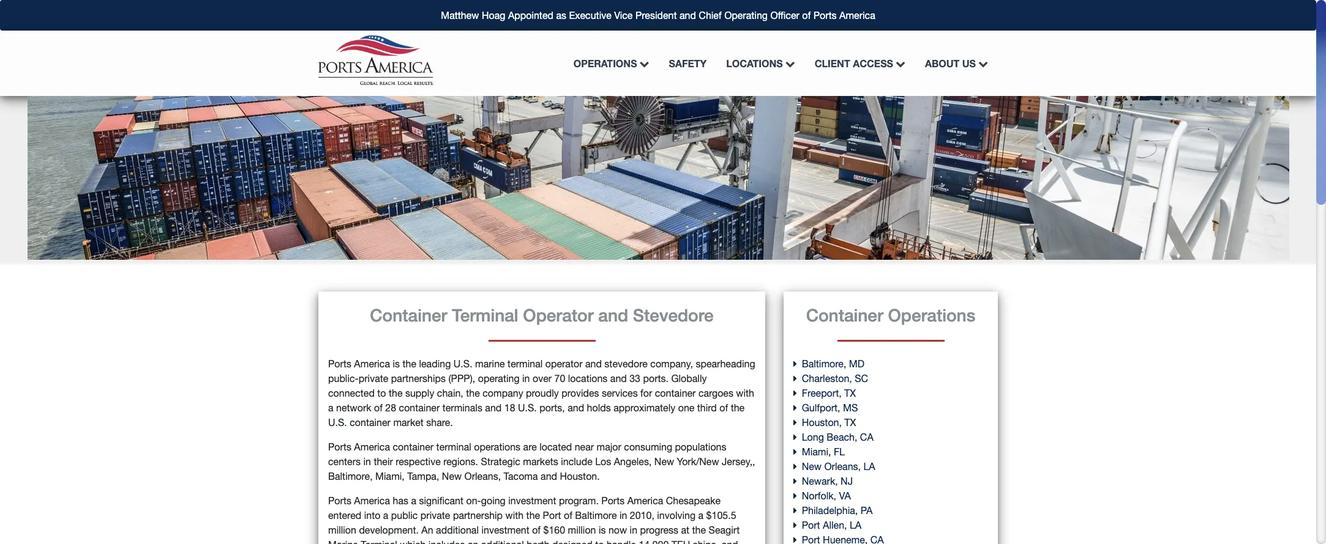 Task type: describe. For each thing, give the bounding box(es) containing it.
container down network
[[350, 417, 391, 428]]

of left '28'
[[374, 403, 383, 414]]

0 vertical spatial baltimore,
[[802, 359, 846, 370]]

partnerships
[[391, 373, 446, 384]]

to inside ports america is the leading u.s. marine terminal operator and stevedore company, spearheading public-private partnerships (ppp),                                  operating in over 70 locations and 33 ports. globally connected to the supply chain, the company proudly provides services for container                                  cargoes with a network of 28 container terminals and 18 u.s. ports, and holds approximately one third of the u.s. container market share.
[[377, 388, 386, 399]]

newark, nj link
[[794, 476, 853, 487]]

ports america container terminal operations are located near major consuming populations centers in their respective regions. strategic                                  markets include los angeles, new york/new jersey,, baltimore, miami, tampa, new orleans, tacoma and houston.
[[328, 442, 755, 482]]

charleston, sc
[[802, 373, 868, 384]]

beach,
[[827, 432, 858, 443]]

0 horizontal spatial u.s.
[[328, 417, 347, 428]]

at
[[681, 525, 690, 536]]

leading
[[419, 359, 451, 370]]

caret right image for charleston,
[[794, 374, 802, 384]]

ms
[[843, 403, 858, 414]]

locations
[[568, 373, 608, 384]]

new orleans, la link
[[794, 462, 875, 473]]

with inside the "ports america has a significant on-going investment program. ports america chesapeake entered into a public private partnership with                                  the port of baltimore in 2010, involving a $105.5 million development. an additional investment of $160 million is  now in progress at                                  the seagirt marine terminal which includes an additional berth designed to handle 14,000 teu ships,"
[[505, 511, 524, 522]]

public-
[[328, 373, 359, 384]]

officer
[[771, 10, 800, 21]]

in inside ports america container terminal operations are located near major consuming populations centers in their respective regions. strategic                                  markets include los angeles, new york/new jersey,, baltimore, miami, tampa, new orleans, tacoma and houston.
[[363, 457, 371, 468]]

new orleans, la
[[802, 462, 875, 473]]

operating
[[724, 10, 768, 21]]

container for container terminal operator and stevedore
[[370, 306, 447, 326]]

america for ports america container terminal operations are located near major consuming populations centers in their respective regions. strategic                                  markets include los angeles, new york/new jersey,, baltimore, miami, tampa, new orleans, tacoma and houston.
[[354, 442, 390, 453]]

chief
[[699, 10, 722, 21]]

entered
[[328, 511, 361, 522]]

private inside the "ports america has a significant on-going investment program. ports america chesapeake entered into a public private partnership with                                  the port of baltimore in 2010, involving a $105.5 million development. an additional investment of $160 million is  now in progress at                                  the seagirt marine terminal which includes an additional berth designed to handle 14,000 teu ships,"
[[421, 511, 450, 522]]

28
[[385, 403, 396, 414]]

america up client access
[[840, 10, 875, 21]]

md
[[849, 359, 865, 370]]

los
[[595, 457, 611, 468]]

freeport, tx link
[[794, 388, 856, 399]]

caret right image for gulfport,
[[794, 403, 802, 413]]

america for ports america has a significant on-going investment program. ports america chesapeake entered into a public private partnership with                                  the port of baltimore in 2010, involving a $105.5 million development. an additional investment of $160 million is  now in progress at                                  the seagirt marine terminal which includes an additional berth designed to handle 14,000 teu ships, 
[[354, 496, 390, 507]]

2010,
[[630, 511, 654, 522]]

cargoes
[[699, 388, 734, 399]]

1 horizontal spatial new
[[654, 457, 674, 468]]

york/new
[[677, 457, 719, 468]]

locations
[[726, 57, 783, 69]]

the up the partnerships at the bottom left
[[403, 359, 416, 370]]

an
[[421, 525, 433, 536]]

of down program.
[[564, 511, 572, 522]]

located
[[540, 442, 572, 453]]

respective
[[396, 457, 441, 468]]

1 horizontal spatial orleans,
[[824, 462, 861, 473]]

ports,
[[540, 403, 565, 414]]

norfolk, va link
[[794, 491, 851, 502]]

in up now
[[620, 511, 627, 522]]

1 horizontal spatial port
[[802, 520, 820, 531]]

houston,
[[802, 417, 842, 428]]

is inside the "ports america has a significant on-going investment program. ports america chesapeake entered into a public private partnership with                                  the port of baltimore in 2010, involving a $105.5 million development. an additional investment of $160 million is  now in progress at                                  the seagirt marine terminal which includes an additional berth designed to handle 14,000 teu ships,"
[[599, 525, 606, 536]]

philadelphia, pa
[[802, 506, 873, 517]]

with inside ports america is the leading u.s. marine terminal operator and stevedore company, spearheading public-private partnerships (ppp),                                  operating in over 70 locations and 33 ports. globally connected to the supply chain, the company proudly provides services for container                                  cargoes with a network of 28 container terminals and 18 u.s. ports, and holds approximately one third of the u.s. container market share.
[[736, 388, 754, 399]]

ports america is the leading u.s. marine terminal operator and stevedore company, spearheading public-private partnerships (ppp),                                  operating in over 70 locations and 33 ports. globally connected to the supply chain, the company proudly provides services for container                                  cargoes with a network of 28 container terminals and 18 u.s. ports, and holds approximately one third of the u.s. container market share.
[[328, 359, 755, 428]]

chain,
[[437, 388, 463, 399]]

matthew hoag appointed as executive vice president and chief operating officer of ports america link
[[441, 10, 875, 21]]

america up 2010,
[[627, 496, 663, 507]]

on-
[[466, 496, 481, 507]]

stevedore
[[605, 359, 648, 370]]

philadelphia,
[[802, 506, 858, 517]]

going
[[481, 496, 506, 507]]

baltimore, md
[[802, 359, 865, 370]]

miami, fl
[[802, 447, 845, 458]]

major
[[597, 442, 621, 453]]

gulfport,
[[802, 403, 840, 414]]

president
[[636, 10, 677, 21]]

marine
[[475, 359, 505, 370]]

la for port allen, la
[[850, 520, 862, 531]]

and left chief
[[680, 10, 696, 21]]

teu
[[672, 540, 690, 545]]

1 horizontal spatial u.s.
[[454, 359, 472, 370]]

marine
[[328, 540, 358, 545]]

seagirt
[[709, 525, 740, 536]]

caret right image for baltimore,
[[794, 359, 802, 369]]

70
[[554, 373, 565, 384]]

newark, nj
[[802, 476, 853, 487]]

container up the one
[[655, 388, 696, 399]]

stevedore
[[633, 306, 714, 326]]

operator
[[523, 306, 594, 326]]

$160
[[543, 525, 565, 536]]

port allen, la
[[802, 520, 862, 531]]

and left 18
[[485, 403, 502, 414]]

houston.
[[560, 471, 600, 482]]

locations link
[[717, 51, 805, 76]]

handle
[[607, 540, 636, 545]]

provides
[[562, 388, 599, 399]]

of down cargoes
[[720, 403, 728, 414]]

a right has at bottom left
[[411, 496, 416, 507]]

0 vertical spatial terminal
[[452, 306, 518, 326]]

ports.
[[643, 373, 669, 384]]

includes
[[429, 540, 465, 545]]

third
[[697, 403, 717, 414]]

1 horizontal spatial operations
[[888, 306, 976, 326]]

va
[[839, 491, 851, 502]]

chevron down image for client access
[[893, 58, 906, 68]]

caret right image for port
[[794, 521, 802, 531]]

an
[[468, 540, 478, 545]]

in inside ports america is the leading u.s. marine terminal operator and stevedore company, spearheading public-private partnerships (ppp),                                  operating in over 70 locations and 33 ports. globally connected to the supply chain, the company proudly provides services for container                                  cargoes with a network of 28 container terminals and 18 u.s. ports, and holds approximately one third of the u.s. container market share.
[[522, 373, 530, 384]]

populations
[[675, 442, 727, 453]]

chevron down image for operations
[[637, 58, 649, 68]]

the down cargoes
[[731, 403, 745, 414]]

the up ships,
[[692, 525, 706, 536]]

gulfport, ms link
[[794, 403, 858, 414]]

their
[[374, 457, 393, 468]]

regions.
[[443, 457, 478, 468]]

jersey,,
[[722, 457, 755, 468]]

container terminal operator and stevedore
[[370, 306, 714, 326]]

caret right image for houston,
[[794, 418, 802, 428]]

2 horizontal spatial new
[[802, 462, 822, 473]]

nj
[[841, 476, 853, 487]]

container for container operations
[[806, 306, 883, 326]]

14,000
[[639, 540, 669, 545]]

angeles,
[[614, 457, 652, 468]]



Task type: locate. For each thing, give the bounding box(es) containing it.
tx down ms at the right of the page
[[845, 417, 856, 428]]

caret right image inside port allen, la "link"
[[794, 521, 802, 531]]

0 horizontal spatial additional
[[436, 525, 479, 536]]

container
[[370, 306, 447, 326], [806, 306, 883, 326]]

8 caret right image from the top
[[794, 492, 802, 501]]

ships,
[[693, 540, 719, 545]]

a
[[328, 403, 333, 414], [411, 496, 416, 507], [383, 511, 388, 522], [698, 511, 704, 522]]

1 vertical spatial caret right image
[[794, 477, 802, 487]]

market
[[393, 417, 424, 428]]

caret right image inside norfolk, va link
[[794, 492, 802, 501]]

port down philadelphia,
[[802, 520, 820, 531]]

chevron down image right about on the top right of the page
[[976, 58, 988, 68]]

near
[[575, 442, 594, 453]]

0 vertical spatial private
[[359, 373, 388, 384]]

america up into in the left of the page
[[354, 496, 390, 507]]

1 horizontal spatial million
[[568, 525, 596, 536]]

0 horizontal spatial to
[[377, 388, 386, 399]]

miami, down their
[[375, 471, 405, 482]]

ports for ports america is the leading u.s. marine terminal operator and stevedore company, spearheading public-private partnerships (ppp),                                  operating in over 70 locations and 33 ports. globally connected to the supply chain, the company proudly provides services for container                                  cargoes with a network of 28 container terminals and 18 u.s. ports, and holds approximately one third of the u.s. container market share.
[[328, 359, 351, 370]]

in right now
[[630, 525, 637, 536]]

is inside ports america is the leading u.s. marine terminal operator and stevedore company, spearheading public-private partnerships (ppp),                                  operating in over 70 locations and 33 ports. globally connected to the supply chain, the company proudly provides services for container                                  cargoes with a network of 28 container terminals and 18 u.s. ports, and holds approximately one third of the u.s. container market share.
[[393, 359, 400, 370]]

1 chevron down image from the left
[[637, 58, 649, 68]]

(ppp),
[[449, 373, 475, 384]]

with down going
[[505, 511, 524, 522]]

miami, inside ports america container terminal operations are located near major consuming populations centers in their respective regions. strategic                                  markets include los angeles, new york/new jersey,, baltimore, miami, tampa, new orleans, tacoma and houston.
[[375, 471, 405, 482]]

terminal up marine
[[452, 306, 518, 326]]

0 horizontal spatial operations
[[574, 57, 637, 69]]

a left network
[[328, 403, 333, 414]]

4 caret right image from the top
[[794, 403, 802, 413]]

10 caret right image from the top
[[794, 521, 802, 531]]

1 caret right image from the top
[[794, 433, 802, 443]]

0 vertical spatial is
[[393, 359, 400, 370]]

container up respective
[[393, 442, 434, 453]]

a down chesapeake on the right of page
[[698, 511, 704, 522]]

are
[[523, 442, 537, 453]]

chevron down image inside the operations link
[[637, 58, 649, 68]]

caret right image up "miami, fl" link
[[794, 433, 802, 443]]

7 caret right image from the top
[[794, 462, 802, 472]]

caret right image down port allen, la "link"
[[794, 536, 802, 545]]

terminal up over
[[508, 359, 543, 370]]

in left their
[[363, 457, 371, 468]]

the
[[403, 359, 416, 370], [389, 388, 403, 399], [466, 388, 480, 399], [731, 403, 745, 414], [526, 511, 540, 522], [692, 525, 706, 536]]

0 horizontal spatial orleans,
[[464, 471, 501, 482]]

1 vertical spatial investment
[[482, 525, 529, 536]]

container up baltimore, md
[[806, 306, 883, 326]]

private
[[359, 373, 388, 384], [421, 511, 450, 522]]

supply
[[405, 388, 434, 399]]

1 container from the left
[[370, 306, 447, 326]]

0 horizontal spatial private
[[359, 373, 388, 384]]

2 caret right image from the top
[[794, 374, 802, 384]]

0 horizontal spatial terminal
[[361, 540, 397, 545]]

0 vertical spatial caret right image
[[794, 433, 802, 443]]

1 horizontal spatial chevron down image
[[893, 58, 906, 68]]

private inside ports america is the leading u.s. marine terminal operator and stevedore company, spearheading public-private partnerships (ppp),                                  operating in over 70 locations and 33 ports. globally connected to the supply chain, the company proudly provides services for container                                  cargoes with a network of 28 container terminals and 18 u.s. ports, and holds approximately one third of the u.s. container market share.
[[359, 373, 388, 384]]

a right into in the left of the page
[[383, 511, 388, 522]]

1 vertical spatial u.s.
[[518, 403, 537, 414]]

baltimore, down centers
[[328, 471, 373, 482]]

chevron down image left about on the top right of the page
[[893, 58, 906, 68]]

caret right image inside "miami, fl" link
[[794, 447, 802, 457]]

caret right image inside charleston, sc link
[[794, 374, 802, 384]]

operations
[[474, 442, 521, 453]]

tx for houston, tx
[[845, 417, 856, 428]]

chesapeake
[[666, 496, 721, 507]]

with right cargoes
[[736, 388, 754, 399]]

miami, down long
[[802, 447, 831, 458]]

baltimore, inside ports america container terminal operations are located near major consuming populations centers in their respective regions. strategic                                  markets include los angeles, new york/new jersey,, baltimore, miami, tampa, new orleans, tacoma and houston.
[[328, 471, 373, 482]]

chevron down image inside client access link
[[893, 58, 906, 68]]

chevron down image left safety link at the top
[[637, 58, 649, 68]]

1 vertical spatial baltimore,
[[328, 471, 373, 482]]

0 horizontal spatial baltimore,
[[328, 471, 373, 482]]

0 horizontal spatial is
[[393, 359, 400, 370]]

a inside ports america is the leading u.s. marine terminal operator and stevedore company, spearheading public-private partnerships (ppp),                                  operating in over 70 locations and 33 ports. globally connected to the supply chain, the company proudly provides services for container                                  cargoes with a network of 28 container terminals and 18 u.s. ports, and holds approximately one third of the u.s. container market share.
[[328, 403, 333, 414]]

caret right image down "miami, fl" link
[[794, 462, 802, 472]]

u.s. up the (ppp),
[[454, 359, 472, 370]]

and up stevedore
[[598, 306, 628, 326]]

caret right image up charleston,
[[794, 359, 802, 369]]

1 vertical spatial miami,
[[375, 471, 405, 482]]

caret right image for miami,
[[794, 447, 802, 457]]

houston, tx link
[[794, 417, 856, 428]]

port inside the "ports america has a significant on-going investment program. ports america chesapeake entered into a public private partnership with                                  the port of baltimore in 2010, involving a $105.5 million development. an additional investment of $160 million is  now in progress at                                  the seagirt marine terminal which includes an additional berth designed to handle 14,000 teu ships,"
[[543, 511, 561, 522]]

ca
[[860, 432, 874, 443]]

caret right image up the gulfport,
[[794, 389, 802, 398]]

charleston,
[[802, 373, 852, 384]]

1 vertical spatial operations
[[888, 306, 976, 326]]

to left handle
[[595, 540, 604, 545]]

america
[[840, 10, 875, 21], [354, 359, 390, 370], [354, 442, 390, 453], [354, 496, 390, 507], [627, 496, 663, 507]]

newark,
[[802, 476, 838, 487]]

access
[[853, 57, 893, 69]]

to inside the "ports america has a significant on-going investment program. ports america chesapeake entered into a public private partnership with                                  the port of baltimore in 2010, involving a $105.5 million development. an additional investment of $160 million is  now in progress at                                  the seagirt marine terminal which includes an additional berth designed to handle 14,000 teu ships,"
[[595, 540, 604, 545]]

0 horizontal spatial with
[[505, 511, 524, 522]]

orleans,
[[824, 462, 861, 473], [464, 471, 501, 482]]

1 vertical spatial tx
[[845, 417, 856, 428]]

orleans, inside ports america container terminal operations are located near major consuming populations centers in their respective regions. strategic                                  markets include los angeles, new york/new jersey,, baltimore, miami, tampa, new orleans, tacoma and houston.
[[464, 471, 501, 482]]

tx
[[844, 388, 856, 399], [845, 417, 856, 428]]

matthew hoag appointed as executive vice president and chief operating officer of ports america
[[441, 10, 875, 21]]

caret right image down freeport,
[[794, 403, 802, 413]]

ports for ports america container terminal operations are located near major consuming populations centers in their respective regions. strategic                                  markets include los angeles, new york/new jersey,, baltimore, miami, tampa, new orleans, tacoma and houston.
[[328, 442, 351, 453]]

caret right image inside new orleans, la link
[[794, 462, 802, 472]]

for
[[641, 388, 652, 399]]

1 horizontal spatial la
[[864, 462, 875, 473]]

private up connected
[[359, 373, 388, 384]]

caret right image for norfolk,
[[794, 492, 802, 501]]

1 horizontal spatial container
[[806, 306, 883, 326]]

share.
[[426, 417, 453, 428]]

to up '28'
[[377, 388, 386, 399]]

caret right image inside "houston, tx" link
[[794, 418, 802, 428]]

america for ports america is the leading u.s. marine terminal operator and stevedore company, spearheading public-private partnerships (ppp),                                  operating in over 70 locations and 33 ports. globally connected to the supply chain, the company proudly provides services for container                                  cargoes with a network of 28 container terminals and 18 u.s. ports, and holds approximately one third of the u.s. container market share.
[[354, 359, 390, 370]]

container
[[655, 388, 696, 399], [399, 403, 440, 414], [350, 417, 391, 428], [393, 442, 434, 453]]

ports
[[814, 10, 837, 21], [328, 359, 351, 370], [328, 442, 351, 453], [328, 496, 351, 507], [601, 496, 625, 507]]

involving
[[657, 511, 696, 522]]

3 caret right image from the top
[[794, 389, 802, 398]]

ports up centers
[[328, 442, 351, 453]]

new down consuming
[[654, 457, 674, 468]]

hoag
[[482, 10, 505, 21]]

is up the partnerships at the bottom left
[[393, 359, 400, 370]]

safety link
[[659, 51, 717, 76]]

operator
[[545, 359, 583, 370]]

in
[[522, 373, 530, 384], [363, 457, 371, 468], [620, 511, 627, 522], [630, 525, 637, 536]]

caret right image down newark,
[[794, 492, 802, 501]]

ports up baltimore
[[601, 496, 625, 507]]

1 horizontal spatial with
[[736, 388, 754, 399]]

the up '28'
[[389, 388, 403, 399]]

client access
[[815, 57, 893, 69]]

0 vertical spatial terminal
[[508, 359, 543, 370]]

of
[[802, 10, 811, 21], [374, 403, 383, 414], [720, 403, 728, 414], [564, 511, 572, 522], [532, 525, 541, 536]]

container up leading
[[370, 306, 447, 326]]

0 vertical spatial additional
[[436, 525, 479, 536]]

caret right image for philadelphia,
[[794, 506, 802, 516]]

caret right image inside freeport, tx link
[[794, 389, 802, 398]]

is left now
[[599, 525, 606, 536]]

0 vertical spatial with
[[736, 388, 754, 399]]

0 horizontal spatial new
[[442, 471, 462, 482]]

network
[[336, 403, 371, 414]]

terminal
[[508, 359, 543, 370], [436, 442, 471, 453]]

0 vertical spatial to
[[377, 388, 386, 399]]

0 horizontal spatial chevron down image
[[783, 58, 795, 68]]

caret right image up norfolk,
[[794, 477, 802, 487]]

baltimore, md link
[[794, 359, 865, 370]]

0 horizontal spatial terminal
[[436, 442, 471, 453]]

tx for freeport, tx
[[844, 388, 856, 399]]

freeport, tx
[[802, 388, 856, 399]]

caret right image down philadelphia,
[[794, 521, 802, 531]]

long
[[802, 432, 824, 443]]

and up the locations
[[585, 359, 602, 370]]

ports for ports america has a significant on-going investment program. ports america chesapeake entered into a public private partnership with                                  the port of baltimore in 2010, involving a $105.5 million development. an additional investment of $160 million is  now in progress at                                  the seagirt marine terminal which includes an additional berth designed to handle 14,000 teu ships, 
[[328, 496, 351, 507]]

chevron down image inside about us link
[[976, 58, 988, 68]]

miami, fl link
[[794, 447, 845, 458]]

one
[[678, 403, 695, 414]]

new down regions.
[[442, 471, 462, 482]]

2 horizontal spatial u.s.
[[518, 403, 537, 414]]

private down significant
[[421, 511, 450, 522]]

port up $160
[[543, 511, 561, 522]]

1 chevron down image from the left
[[783, 58, 795, 68]]

0 vertical spatial investment
[[508, 496, 556, 507]]

houston, tx
[[802, 417, 856, 428]]

18
[[504, 403, 515, 414]]

america inside ports america container terminal operations are located near major consuming populations centers in their respective regions. strategic                                  markets include los angeles, new york/new jersey,, baltimore, miami, tampa, new orleans, tacoma and houston.
[[354, 442, 390, 453]]

la down ca
[[864, 462, 875, 473]]

0 horizontal spatial chevron down image
[[637, 58, 649, 68]]

caret right image for newark, nj
[[794, 477, 802, 487]]

million up "marine"
[[328, 525, 356, 536]]

0 vertical spatial u.s.
[[454, 359, 472, 370]]

0 horizontal spatial la
[[850, 520, 862, 531]]

0 vertical spatial la
[[864, 462, 875, 473]]

and down markets
[[541, 471, 557, 482]]

million up designed
[[568, 525, 596, 536]]

container operations
[[806, 306, 976, 326]]

2 million from the left
[[568, 525, 596, 536]]

caret right image inside the philadelphia, pa link
[[794, 506, 802, 516]]

chevron down image left client at the right top of the page
[[783, 58, 795, 68]]

partnership
[[453, 511, 503, 522]]

la for new orleans, la
[[864, 462, 875, 473]]

operating
[[478, 373, 520, 384]]

chevron down image inside locations link
[[783, 58, 795, 68]]

container inside ports america container terminal operations are located near major consuming populations centers in their respective regions. strategic                                  markets include los angeles, new york/new jersey,, baltimore, miami, tampa, new orleans, tacoma and houston.
[[393, 442, 434, 453]]

about us link
[[915, 51, 998, 76]]

new down "miami, fl" link
[[802, 462, 822, 473]]

additional up includes
[[436, 525, 479, 536]]

norfolk, va
[[802, 491, 851, 502]]

consuming
[[624, 442, 672, 453]]

caret right image down norfolk,
[[794, 506, 802, 516]]

6 caret right image from the top
[[794, 447, 802, 457]]

tx up ms at the right of the page
[[844, 388, 856, 399]]

ports up "public-"
[[328, 359, 351, 370]]

designed
[[552, 540, 593, 545]]

in left over
[[522, 373, 530, 384]]

investment down partnership
[[482, 525, 529, 536]]

development.
[[359, 525, 419, 536]]

investment down tacoma at bottom left
[[508, 496, 556, 507]]

1 vertical spatial terminal
[[361, 540, 397, 545]]

caret right image up freeport,
[[794, 374, 802, 384]]

port allen, la link
[[794, 520, 862, 531]]

ports inside ports america container terminal operations are located near major consuming populations centers in their respective regions. strategic                                  markets include los angeles, new york/new jersey,, baltimore, miami, tampa, new orleans, tacoma and houston.
[[328, 442, 351, 453]]

gulfport, ms
[[802, 403, 858, 414]]

11 caret right image from the top
[[794, 536, 802, 545]]

freeport,
[[802, 388, 842, 399]]

additional right an
[[481, 540, 524, 545]]

1 horizontal spatial to
[[595, 540, 604, 545]]

5 caret right image from the top
[[794, 418, 802, 428]]

long beach, ca link
[[794, 432, 874, 443]]

1 horizontal spatial terminal
[[508, 359, 543, 370]]

u.s. right 18
[[518, 403, 537, 414]]

1 tx from the top
[[844, 388, 856, 399]]

of up berth
[[532, 525, 541, 536]]

33
[[630, 373, 640, 384]]

pa
[[861, 506, 873, 517]]

chevron down image
[[637, 58, 649, 68], [893, 58, 906, 68]]

1 horizontal spatial miami,
[[802, 447, 831, 458]]

0 horizontal spatial miami,
[[375, 471, 405, 482]]

orleans, down the fl
[[824, 462, 861, 473]]

and inside ports america container terminal operations are located near major consuming populations centers in their respective regions. strategic                                  markets include los angeles, new york/new jersey,, baltimore, miami, tampa, new orleans, tacoma and houston.
[[541, 471, 557, 482]]

caret right image down long
[[794, 447, 802, 457]]

america inside ports america is the leading u.s. marine terminal operator and stevedore company, spearheading public-private partnerships (ppp),                                  operating in over 70 locations and 33 ports. globally connected to the supply chain, the company proudly provides services for container                                  cargoes with a network of 28 container terminals and 18 u.s. ports, and holds approximately one third of the u.s. container market share.
[[354, 359, 390, 370]]

caret right image up long
[[794, 418, 802, 428]]

caret right image
[[794, 359, 802, 369], [794, 374, 802, 384], [794, 389, 802, 398], [794, 403, 802, 413], [794, 418, 802, 428], [794, 447, 802, 457], [794, 462, 802, 472], [794, 492, 802, 501], [794, 506, 802, 516], [794, 521, 802, 531], [794, 536, 802, 545]]

2 caret right image from the top
[[794, 477, 802, 487]]

1 vertical spatial la
[[850, 520, 862, 531]]

u.s. down network
[[328, 417, 347, 428]]

caret right image inside the long beach, ca link
[[794, 433, 802, 443]]

caret right image inside newark, nj link
[[794, 477, 802, 487]]

1 vertical spatial terminal
[[436, 442, 471, 453]]

vice
[[614, 10, 633, 21]]

container down supply
[[399, 403, 440, 414]]

executive
[[569, 10, 612, 21]]

operations link
[[564, 51, 659, 76]]

1 vertical spatial private
[[421, 511, 450, 522]]

globally
[[671, 373, 707, 384]]

public
[[391, 511, 418, 522]]

port
[[543, 511, 561, 522], [802, 520, 820, 531]]

0 horizontal spatial container
[[370, 306, 447, 326]]

ports up entered
[[328, 496, 351, 507]]

program.
[[559, 496, 599, 507]]

0 vertical spatial tx
[[844, 388, 856, 399]]

1 horizontal spatial terminal
[[452, 306, 518, 326]]

chevron down image
[[783, 58, 795, 68], [976, 58, 988, 68]]

9 caret right image from the top
[[794, 506, 802, 516]]

tacoma
[[504, 471, 538, 482]]

baltimore, up charleston,
[[802, 359, 846, 370]]

additional
[[436, 525, 479, 536], [481, 540, 524, 545]]

2 tx from the top
[[845, 417, 856, 428]]

1 vertical spatial with
[[505, 511, 524, 522]]

1 caret right image from the top
[[794, 359, 802, 369]]

the up terminals at the bottom of the page
[[466, 388, 480, 399]]

and down provides
[[568, 403, 584, 414]]

caret right image
[[794, 433, 802, 443], [794, 477, 802, 487]]

1 vertical spatial is
[[599, 525, 606, 536]]

2 chevron down image from the left
[[893, 58, 906, 68]]

0 vertical spatial operations
[[574, 57, 637, 69]]

terminal up regions.
[[436, 442, 471, 453]]

ports right officer
[[814, 10, 837, 21]]

1 horizontal spatial additional
[[481, 540, 524, 545]]

caret right image inside baltimore, md link
[[794, 359, 802, 369]]

approximately
[[614, 403, 676, 414]]

0 horizontal spatial million
[[328, 525, 356, 536]]

ports america has a significant on-going investment program. ports america chesapeake entered into a public private partnership with                                  the port of baltimore in 2010, involving a $105.5 million development. an additional investment of $160 million is  now in progress at                                  the seagirt marine terminal which includes an additional berth designed to handle 14,000 teu ships, 
[[328, 496, 752, 545]]

terminal inside the "ports america has a significant on-going investment program. ports america chesapeake entered into a public private partnership with                                  the port of baltimore in 2010, involving a $105.5 million development. an additional investment of $160 million is  now in progress at                                  the seagirt marine terminal which includes an additional berth designed to handle 14,000 teu ships,"
[[361, 540, 397, 545]]

1 vertical spatial to
[[595, 540, 604, 545]]

include
[[561, 457, 593, 468]]

centers
[[328, 457, 361, 468]]

caret right image for long beach, ca
[[794, 433, 802, 443]]

as
[[556, 10, 566, 21]]

caret right image for new
[[794, 462, 802, 472]]

services
[[602, 388, 638, 399]]

caret right image for freeport,
[[794, 389, 802, 398]]

1 horizontal spatial private
[[421, 511, 450, 522]]

chevron down image for about us
[[976, 58, 988, 68]]

2 chevron down image from the left
[[976, 58, 988, 68]]

of right officer
[[802, 10, 811, 21]]

appointed
[[508, 10, 554, 21]]

berth
[[527, 540, 550, 545]]

the up berth
[[526, 511, 540, 522]]

0 horizontal spatial port
[[543, 511, 561, 522]]

terminal inside ports america container terminal operations are located near major consuming populations centers in their respective regions. strategic                                  markets include los angeles, new york/new jersey,, baltimore, miami, tampa, new orleans, tacoma and houston.
[[436, 442, 471, 453]]

1 horizontal spatial baltimore,
[[802, 359, 846, 370]]

over
[[533, 373, 552, 384]]

terminal down development.
[[361, 540, 397, 545]]

ports inside ports america is the leading u.s. marine terminal operator and stevedore company, spearheading public-private partnerships (ppp),                                  operating in over 70 locations and 33 ports. globally connected to the supply chain, the company proudly provides services for container                                  cargoes with a network of 28 container terminals and 18 u.s. ports, and holds approximately one third of the u.s. container market share.
[[328, 359, 351, 370]]

america up their
[[354, 442, 390, 453]]

1 vertical spatial additional
[[481, 540, 524, 545]]

caret right image inside the gulfport, ms link
[[794, 403, 802, 413]]

0 vertical spatial miami,
[[802, 447, 831, 458]]

and up services
[[610, 373, 627, 384]]

1 million from the left
[[328, 525, 356, 536]]

2 container from the left
[[806, 306, 883, 326]]

orleans, down strategic
[[464, 471, 501, 482]]

tampa,
[[407, 471, 439, 482]]

la down pa
[[850, 520, 862, 531]]

1 horizontal spatial is
[[599, 525, 606, 536]]

2 vertical spatial u.s.
[[328, 417, 347, 428]]

america up "public-"
[[354, 359, 390, 370]]

significant
[[419, 496, 464, 507]]

terminal inside ports america is the leading u.s. marine terminal operator and stevedore company, spearheading public-private partnerships (ppp),                                  operating in over 70 locations and 33 ports. globally connected to the supply chain, the company proudly provides services for container                                  cargoes with a network of 28 container terminals and 18 u.s. ports, and holds approximately one third of the u.s. container market share.
[[508, 359, 543, 370]]

1 horizontal spatial chevron down image
[[976, 58, 988, 68]]

chevron down image for locations
[[783, 58, 795, 68]]



Task type: vqa. For each thing, say whether or not it's contained in the screenshot.
the rightmost to
yes



